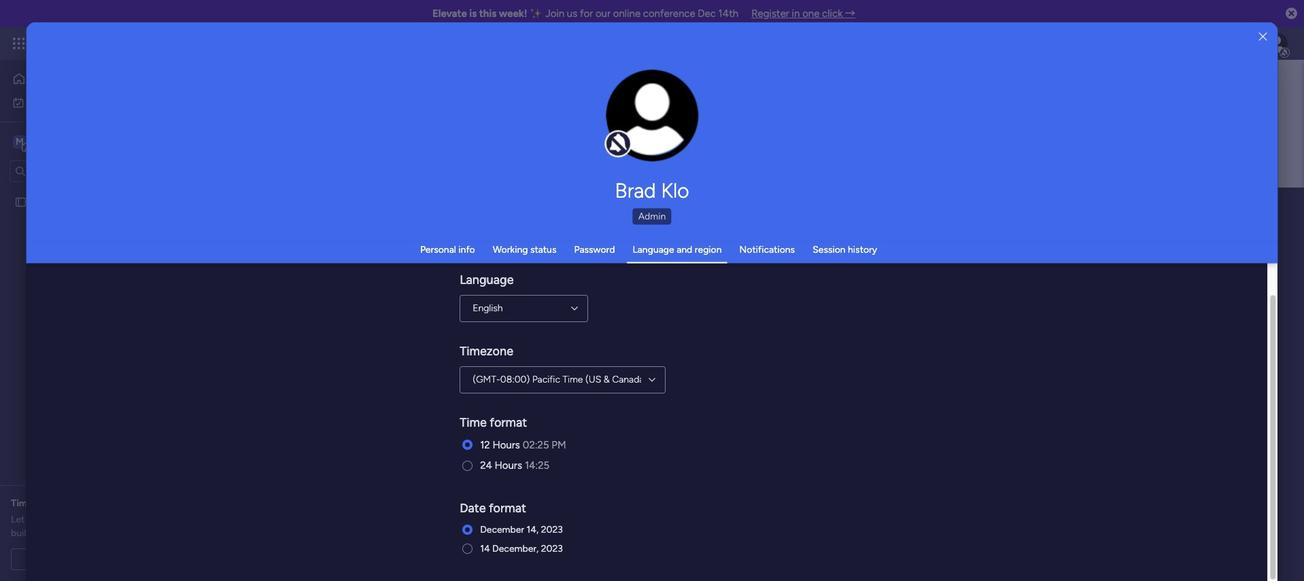 Task type: locate. For each thing, give the bounding box(es) containing it.
hours for 12 hours
[[493, 439, 520, 451]]

conference
[[643, 7, 695, 20]]

review
[[93, 498, 123, 509], [77, 514, 105, 526]]

→
[[845, 7, 856, 20]]

time
[[563, 373, 583, 385], [460, 415, 487, 430], [11, 498, 33, 509]]

language for language
[[460, 272, 514, 287]]

language and region link
[[633, 243, 722, 255]]

1 horizontal spatial for
[[580, 7, 593, 20]]

1 vertical spatial workspace
[[471, 307, 517, 318]]

0 horizontal spatial language
[[460, 272, 514, 287]]

0 horizontal spatial for
[[35, 498, 48, 509]]

0 horizontal spatial our
[[27, 514, 41, 526]]

in left one
[[792, 7, 800, 20]]

2 vertical spatial time
[[11, 498, 33, 509]]

pm
[[552, 439, 567, 451]]

0 horizontal spatial and
[[288, 307, 304, 318]]

None field
[[336, 194, 1249, 222]]

session history link
[[813, 243, 877, 255]]

and left region
[[677, 243, 693, 255]]

0 vertical spatial for
[[580, 7, 593, 20]]

2023 down december 14, 2023
[[541, 543, 563, 554]]

0 vertical spatial this
[[479, 7, 497, 20]]

date
[[460, 501, 486, 516]]

workspace
[[58, 135, 112, 148], [471, 307, 517, 318]]

dec
[[698, 7, 716, 20]]

language and region
[[633, 243, 722, 255]]

time for time format
[[460, 415, 487, 430]]

language
[[633, 243, 674, 255], [460, 272, 514, 287]]

personal info link
[[420, 243, 475, 255]]

and right the "boards"
[[288, 307, 304, 318]]

0 vertical spatial workspace
[[58, 135, 112, 148]]

1 vertical spatial and
[[288, 307, 304, 318]]

in
[[792, 7, 800, 20], [444, 307, 451, 318]]

december,
[[493, 543, 539, 554]]

december
[[480, 524, 525, 535]]

list box
[[0, 188, 173, 397]]

workspace up timezone
[[471, 307, 517, 318]]

1 horizontal spatial and
[[677, 243, 693, 255]]

2 2023 from the top
[[541, 543, 563, 554]]

brad klo image
[[1266, 33, 1288, 54]]

boards
[[256, 307, 286, 318]]

time up 12
[[460, 415, 487, 430]]

change
[[624, 123, 654, 133]]

time up let
[[11, 498, 33, 509]]

december 14, 2023
[[480, 524, 563, 535]]

expert
[[63, 498, 91, 509]]

1 horizontal spatial language
[[633, 243, 674, 255]]

main workspace
[[31, 135, 112, 148]]

time left (us
[[563, 373, 583, 385]]

1 vertical spatial hours
[[495, 459, 523, 472]]

dashboards
[[306, 307, 356, 318]]

for left an
[[35, 498, 48, 509]]

our left online
[[596, 7, 611, 20]]

workspace image
[[13, 134, 27, 149]]

review up of
[[77, 514, 105, 526]]

register in one click → link
[[752, 7, 856, 20]]

time for time for an expert review let our experts review what you've built so far. free of charge
[[11, 498, 33, 509]]

1 vertical spatial language
[[460, 272, 514, 287]]

workspace up search in workspace field
[[58, 135, 112, 148]]

format up december on the left of page
[[489, 501, 527, 516]]

&
[[604, 373, 610, 385]]

for right us
[[580, 7, 593, 20]]

0 vertical spatial format
[[490, 415, 527, 430]]

hours right 12
[[493, 439, 520, 451]]

picture
[[639, 134, 666, 145]]

in right recently
[[444, 307, 451, 318]]

time format
[[460, 415, 527, 430]]

status
[[530, 243, 557, 255]]

format
[[490, 415, 527, 430], [489, 501, 527, 516]]

option
[[0, 190, 173, 192]]

register
[[752, 7, 790, 20]]

hours
[[493, 439, 520, 451], [495, 459, 523, 472]]

1 vertical spatial format
[[489, 501, 527, 516]]

0 vertical spatial 2023
[[541, 524, 563, 535]]

1 horizontal spatial this
[[479, 7, 497, 20]]

experts
[[43, 514, 75, 526]]

and for language
[[677, 243, 693, 255]]

14
[[480, 543, 490, 554]]

this right is
[[479, 7, 497, 20]]

my
[[30, 96, 43, 108]]

1 vertical spatial time
[[460, 415, 487, 430]]

0 vertical spatial and
[[677, 243, 693, 255]]

register in one click →
[[752, 7, 856, 20]]

and
[[677, 243, 693, 255], [288, 307, 304, 318]]

working status
[[493, 243, 557, 255]]

for
[[580, 7, 593, 20], [35, 498, 48, 509]]

free
[[60, 528, 79, 539]]

format for date format
[[489, 501, 527, 516]]

language up english
[[460, 272, 514, 287]]

is
[[469, 7, 477, 20]]

1 horizontal spatial in
[[792, 7, 800, 20]]

english
[[473, 302, 503, 314]]

home button
[[8, 68, 146, 90]]

language down the admin
[[633, 243, 674, 255]]

format up "12 hours 02:25 pm" in the left bottom of the page
[[490, 415, 527, 430]]

us
[[567, 7, 578, 20]]

1 vertical spatial our
[[27, 514, 41, 526]]

0 vertical spatial hours
[[493, 439, 520, 451]]

0 horizontal spatial workspace
[[58, 135, 112, 148]]

m
[[16, 136, 24, 147]]

close image
[[1259, 32, 1267, 42]]

review up what
[[93, 498, 123, 509]]

this left english
[[454, 307, 469, 318]]

0 vertical spatial language
[[633, 243, 674, 255]]

2023
[[541, 524, 563, 535], [541, 543, 563, 554]]

1 vertical spatial for
[[35, 498, 48, 509]]

join
[[545, 7, 565, 20]]

0 horizontal spatial time
[[11, 498, 33, 509]]

1 horizontal spatial time
[[460, 415, 487, 430]]

0 vertical spatial time
[[563, 373, 583, 385]]

Search in workspace field
[[29, 163, 114, 179]]

date format
[[460, 501, 527, 516]]

2 horizontal spatial time
[[563, 373, 583, 385]]

an
[[50, 498, 60, 509]]

our up so
[[27, 514, 41, 526]]

canada)
[[613, 373, 648, 385]]

boards and dashboards you visited recently in this workspace
[[256, 307, 517, 318]]

24
[[480, 459, 493, 472]]

hours right 24
[[495, 459, 523, 472]]

1 vertical spatial this
[[454, 307, 469, 318]]

0 vertical spatial our
[[596, 7, 611, 20]]

1 vertical spatial review
[[77, 514, 105, 526]]

this
[[479, 7, 497, 20], [454, 307, 469, 318]]

our
[[596, 7, 611, 20], [27, 514, 41, 526]]

notifications
[[740, 243, 795, 255]]

0 horizontal spatial in
[[444, 307, 451, 318]]

time inside time for an expert review let our experts review what you've built so far. free of charge
[[11, 498, 33, 509]]

recently
[[407, 307, 441, 318]]

1 2023 from the top
[[541, 524, 563, 535]]

1 vertical spatial 2023
[[541, 543, 563, 554]]

2023 right 14,
[[541, 524, 563, 535]]



Task type: describe. For each thing, give the bounding box(es) containing it.
1 horizontal spatial workspace
[[471, 307, 517, 318]]

personal info
[[420, 243, 475, 255]]

0 vertical spatial review
[[93, 498, 123, 509]]

24 hours 14:25
[[480, 459, 550, 472]]

workspace selection element
[[13, 134, 114, 151]]

profile
[[656, 123, 681, 133]]

built
[[11, 528, 30, 539]]

(us
[[586, 373, 602, 385]]

12 hours 02:25 pm
[[480, 439, 567, 451]]

14,
[[527, 524, 539, 535]]

what
[[108, 514, 129, 526]]

brad
[[615, 178, 656, 203]]

of
[[81, 528, 90, 539]]

working status link
[[493, 243, 557, 255]]

working
[[493, 243, 528, 255]]

change profile picture
[[624, 123, 681, 145]]

hours for 24 hours
[[495, 459, 523, 472]]

week!
[[499, 7, 527, 20]]

online
[[613, 7, 641, 20]]

14:25
[[525, 459, 550, 472]]

(gmt-
[[473, 373, 501, 385]]

my work button
[[8, 91, 146, 113]]

for inside time for an expert review let our experts review what you've built so far. free of charge
[[35, 498, 48, 509]]

brad klo button
[[465, 178, 839, 203]]

time for an expert review let our experts review what you've built so far. free of charge
[[11, 498, 159, 539]]

home
[[31, 73, 57, 84]]

1 vertical spatial in
[[444, 307, 451, 318]]

0 vertical spatial in
[[792, 7, 800, 20]]

so
[[32, 528, 42, 539]]

klo
[[661, 178, 689, 203]]

14th
[[719, 7, 739, 20]]

visited
[[376, 307, 404, 318]]

you've
[[131, 514, 159, 526]]

08:00)
[[501, 373, 530, 385]]

timezone
[[460, 343, 514, 358]]

region
[[695, 243, 722, 255]]

session history
[[813, 243, 877, 255]]

main
[[31, 135, 55, 148]]

one
[[803, 7, 820, 20]]

permissions
[[405, 274, 463, 287]]

02:25
[[523, 439, 549, 451]]

click
[[822, 7, 843, 20]]

session
[[813, 243, 846, 255]]

2023 for 14 december, 2023
[[541, 543, 563, 554]]

our inside time for an expert review let our experts review what you've built so far. free of charge
[[27, 514, 41, 526]]

notifications link
[[740, 243, 795, 255]]

you
[[358, 307, 374, 318]]

password
[[574, 243, 615, 255]]

history
[[848, 243, 877, 255]]

far.
[[44, 528, 58, 539]]

personal
[[420, 243, 456, 255]]

change profile picture button
[[606, 69, 699, 162]]

and for boards
[[288, 307, 304, 318]]

password link
[[574, 243, 615, 255]]

admin
[[638, 210, 666, 222]]

0 horizontal spatial this
[[454, 307, 469, 318]]

let
[[11, 514, 25, 526]]

info
[[459, 243, 475, 255]]

format for time format
[[490, 415, 527, 430]]

pacific
[[533, 373, 561, 385]]

work
[[45, 96, 66, 108]]

1 horizontal spatial our
[[596, 7, 611, 20]]

✨
[[530, 7, 543, 20]]

public board image
[[14, 196, 27, 208]]

charge
[[93, 528, 122, 539]]

14 december, 2023
[[480, 543, 563, 554]]

(gmt-08:00) pacific time (us & canada)
[[473, 373, 648, 385]]

12
[[480, 439, 490, 451]]

language for language and region
[[633, 243, 674, 255]]

elevate is this week! ✨ join us for our online conference dec 14th
[[432, 7, 739, 20]]

my work
[[30, 96, 66, 108]]

elevate
[[432, 7, 467, 20]]

select product image
[[12, 37, 26, 50]]

2023 for december 14, 2023
[[541, 524, 563, 535]]

brad klo
[[615, 178, 689, 203]]



Task type: vqa. For each thing, say whether or not it's contained in the screenshot.
the pdf
no



